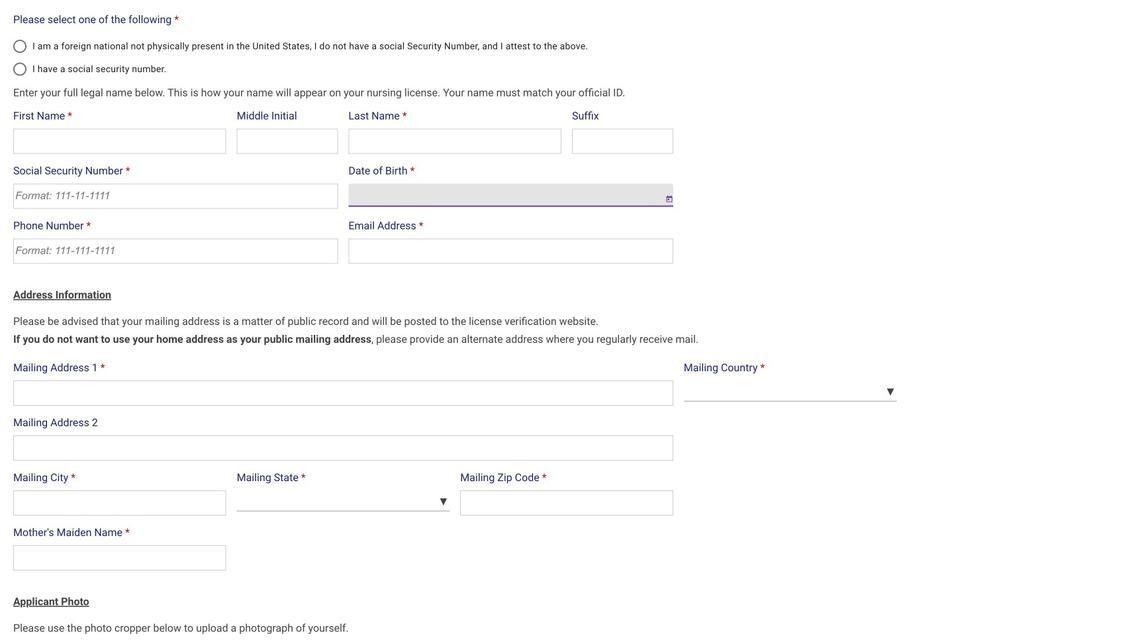 Task type: locate. For each thing, give the bounding box(es) containing it.
None field
[[349, 184, 655, 207]]

None text field
[[237, 129, 338, 154], [349, 129, 562, 154], [572, 129, 673, 154], [460, 491, 673, 516], [237, 129, 338, 154], [349, 129, 562, 154], [572, 129, 673, 154], [460, 491, 673, 516]]

None text field
[[13, 129, 226, 154], [349, 239, 673, 264], [13, 381, 673, 406], [13, 436, 673, 461], [13, 491, 226, 516], [13, 546, 226, 571], [13, 129, 226, 154], [349, 239, 673, 264], [13, 381, 673, 406], [13, 436, 673, 461], [13, 491, 226, 516], [13, 546, 226, 571]]

option group
[[6, 30, 680, 85]]



Task type: describe. For each thing, give the bounding box(es) containing it.
Format: 111-11-1111 text field
[[13, 184, 338, 209]]

Format: 111-111-1111 text field
[[13, 239, 338, 264]]



Task type: vqa. For each thing, say whether or not it's contained in the screenshot.
Format: 111-11-1111 text box
yes



